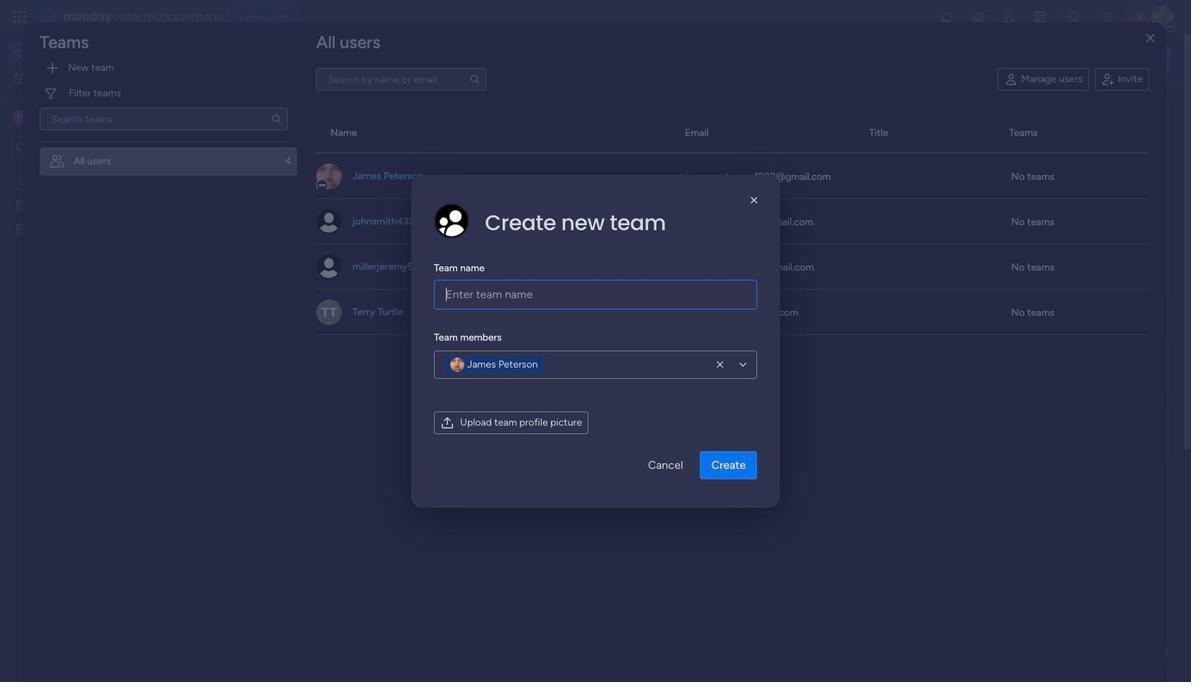 Task type: vqa. For each thing, say whether or not it's contained in the screenshot.
Public board icon for 2nd component image from the right
yes



Task type: locate. For each thing, give the bounding box(es) containing it.
james peterson image up johnsmith43233@gmail.com image
[[316, 163, 342, 189]]

workspace image
[[13, 110, 28, 126]]

public board image
[[15, 198, 28, 211], [701, 259, 716, 274]]

1 horizontal spatial james peterson image
[[1152, 6, 1174, 28]]

0 vertical spatial public board image
[[15, 222, 28, 235]]

millerjeremy500@gmail.com image
[[316, 254, 342, 280]]

list box
[[0, 166, 181, 432]]

search image
[[469, 74, 481, 85], [271, 113, 282, 125]]

templates image image
[[970, 107, 1157, 205]]

monday marketplace image
[[1033, 10, 1047, 24]]

close recently visited image
[[219, 116, 236, 133]]

1 horizontal spatial public board image
[[701, 259, 716, 274]]

1 horizontal spatial public board image
[[469, 259, 484, 274]]

None search field
[[316, 68, 487, 91]]

1 vertical spatial james peterson image
[[316, 163, 342, 189]]

help image
[[1099, 10, 1113, 24]]

dialog
[[0, 0, 1191, 683]]

add to favorites image
[[421, 259, 435, 273], [652, 259, 667, 273]]

1 horizontal spatial search image
[[469, 74, 481, 85]]

1 horizontal spatial add to favorites image
[[652, 259, 667, 273]]

quick search results list box
[[219, 133, 923, 494]]

row group
[[316, 154, 1150, 335]]

search image for search teams search field
[[271, 113, 282, 125]]

0 horizontal spatial public board image
[[15, 198, 28, 211]]

getting started element
[[957, 339, 1170, 395]]

0 horizontal spatial add to favorites image
[[421, 259, 435, 273]]

3 row from the top
[[316, 199, 1150, 244]]

2 add to favorites image from the left
[[652, 259, 667, 273]]

option
[[9, 43, 172, 65], [9, 67, 172, 89], [40, 148, 297, 176], [0, 168, 181, 171]]

None search field
[[40, 108, 288, 130]]

0 vertical spatial public board image
[[15, 198, 28, 211]]

Enter team name text field
[[434, 280, 757, 310]]

james peterson image up close icon
[[1152, 6, 1174, 28]]

grid
[[316, 114, 1150, 683]]

0 horizontal spatial search image
[[271, 113, 282, 125]]

public board image
[[15, 222, 28, 235], [469, 259, 484, 274]]

see plans image
[[235, 9, 248, 25]]

Search in workspace field
[[30, 140, 118, 156]]

5 row from the top
[[316, 290, 1150, 335]]

1 vertical spatial search image
[[271, 113, 282, 125]]

0 vertical spatial search image
[[469, 74, 481, 85]]

row
[[316, 114, 1150, 154], [316, 154, 1150, 199], [316, 199, 1150, 244], [316, 244, 1150, 290], [316, 290, 1150, 335]]

search image for search by name or email search box
[[469, 74, 481, 85]]

james peterson image
[[1152, 6, 1174, 28], [316, 163, 342, 189]]

0 vertical spatial james peterson image
[[1152, 6, 1174, 28]]

Search by name or email search field
[[316, 68, 487, 91]]

document
[[411, 175, 780, 508]]

close image
[[1147, 33, 1155, 44]]

close image
[[748, 193, 762, 207]]



Task type: describe. For each thing, give the bounding box(es) containing it.
1 row from the top
[[316, 114, 1150, 154]]

search everything image
[[1068, 10, 1082, 24]]

2 row from the top
[[316, 154, 1150, 199]]

0 horizontal spatial public board image
[[15, 222, 28, 235]]

Search teams search field
[[40, 108, 288, 130]]

workspace selection element
[[13, 109, 118, 128]]

0 horizontal spatial james peterson image
[[316, 163, 342, 189]]

notifications image
[[940, 10, 954, 24]]

1 add to favorites image from the left
[[421, 259, 435, 273]]

select product image
[[13, 10, 27, 24]]

help center element
[[957, 407, 1170, 463]]

1 vertical spatial public board image
[[701, 259, 716, 274]]

component image
[[469, 281, 482, 294]]

update feed image
[[971, 10, 985, 24]]

4 row from the top
[[316, 244, 1150, 290]]

1 vertical spatial public board image
[[469, 259, 484, 274]]

add to favorites image
[[421, 433, 435, 447]]

invite members image
[[1002, 10, 1016, 24]]

component image
[[701, 281, 713, 294]]

1 image
[[982, 1, 994, 17]]

johnsmith43233@gmail.com image
[[316, 209, 342, 234]]

terry turtle image
[[316, 300, 342, 325]]

james peterson element
[[445, 356, 544, 373]]



